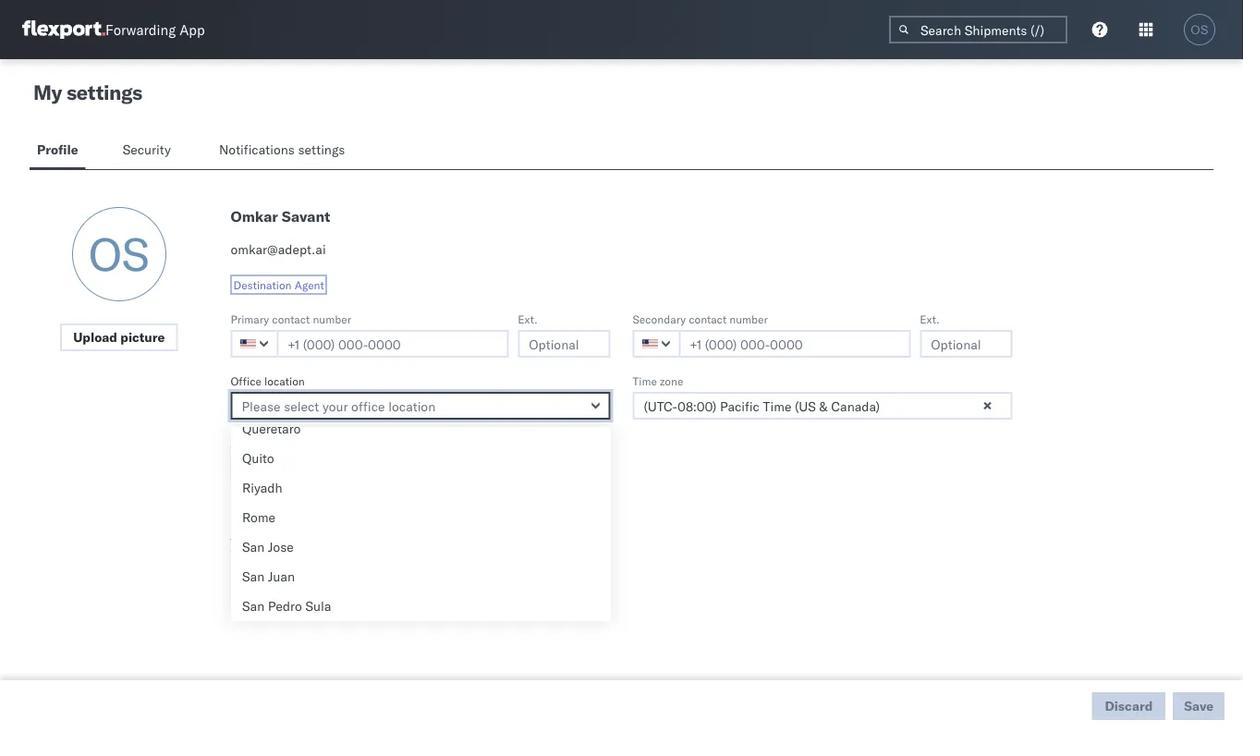 Task type: locate. For each thing, give the bounding box(es) containing it.
os
[[1191, 23, 1209, 37], [89, 226, 150, 283]]

ext.
[[518, 312, 538, 326], [920, 312, 940, 326]]

ext. for secondary contact number
[[920, 312, 940, 326]]

optional telephone field for secondary contact number
[[920, 330, 1013, 358]]

contact
[[272, 312, 310, 326], [689, 312, 727, 326]]

3 san from the top
[[242, 598, 265, 615]]

to
[[382, 548, 392, 562]]

united states text field for secondary
[[633, 330, 681, 358]]

destination agent
[[234, 278, 324, 292]]

1 vertical spatial san
[[242, 569, 265, 585]]

name
[[420, 548, 447, 562]]

0 horizontal spatial contact
[[272, 312, 310, 326]]

1 vertical spatial os
[[89, 226, 150, 283]]

0 horizontal spatial optional telephone field
[[518, 330, 611, 358]]

(UTC-08:00) Pacific Time (US & Canada) text field
[[633, 392, 1013, 420]]

forwarding
[[105, 21, 176, 38]]

rome
[[242, 510, 276, 526]]

office up will
[[271, 525, 307, 541]]

1 contact from the left
[[272, 312, 310, 326]]

United States text field
[[231, 330, 279, 358], [633, 330, 681, 358]]

1 horizontal spatial settings
[[298, 141, 345, 158]]

Job title text field
[[231, 454, 611, 482]]

0 vertical spatial os
[[1191, 23, 1209, 37]]

san juan
[[242, 569, 295, 585]]

number for primary contact number
[[313, 312, 351, 326]]

primary
[[231, 312, 269, 326]]

2 san from the top
[[242, 569, 265, 585]]

job title
[[231, 436, 270, 450]]

notifications settings button
[[212, 133, 361, 169]]

1 horizontal spatial office
[[271, 525, 307, 541]]

notifications settings
[[219, 141, 345, 158]]

1 san from the top
[[242, 539, 265, 555]]

primary contact number
[[231, 312, 351, 326]]

Please select your office location text field
[[231, 392, 611, 420]]

united states text field down the primary
[[231, 330, 279, 358]]

1 ext. from the left
[[518, 312, 538, 326]]

0 horizontal spatial united states text field
[[231, 330, 279, 358]]

1 horizontal spatial contact
[[689, 312, 727, 326]]

1 horizontal spatial ext.
[[920, 312, 940, 326]]

app
[[180, 21, 205, 38]]

2 contact from the left
[[689, 312, 727, 326]]

1 horizontal spatial optional telephone field
[[920, 330, 1013, 358]]

0 vertical spatial settings
[[67, 80, 142, 105]]

2 ext. from the left
[[920, 312, 940, 326]]

jose
[[268, 539, 294, 555]]

Optional telephone field
[[518, 330, 611, 358], [920, 330, 1013, 358]]

office left location
[[231, 374, 262, 388]]

time
[[633, 374, 657, 388]]

status
[[231, 498, 263, 512]]

contact for primary
[[272, 312, 310, 326]]

1 horizontal spatial united states text field
[[633, 330, 681, 358]]

contact right secondary
[[689, 312, 727, 326]]

1 vertical spatial settings
[[298, 141, 345, 158]]

profile
[[37, 141, 78, 158]]

united states text field down secondary
[[633, 330, 681, 358]]

number for secondary contact number
[[730, 312, 768, 326]]

2 optional telephone field from the left
[[920, 330, 1013, 358]]

ext. for primary contact number
[[518, 312, 538, 326]]

number
[[313, 312, 351, 326], [730, 312, 768, 326]]

settings right my
[[67, 80, 142, 105]]

location
[[265, 374, 305, 388]]

san
[[242, 539, 265, 555], [242, 569, 265, 585], [242, 598, 265, 615]]

+1 (000) 000-0000 telephone field
[[277, 330, 509, 358]]

0 vertical spatial office
[[231, 374, 262, 388]]

will
[[287, 548, 304, 562]]

1 horizontal spatial number
[[730, 312, 768, 326]]

san pedro sula
[[242, 598, 331, 615]]

2 vertical spatial san
[[242, 598, 265, 615]]

messages.
[[482, 548, 534, 562]]

settings for my settings
[[67, 80, 142, 105]]

profile button
[[30, 133, 86, 169]]

1 number from the left
[[313, 312, 351, 326]]

2 number from the left
[[730, 312, 768, 326]]

0 horizontal spatial settings
[[67, 80, 142, 105]]

contact for secondary
[[689, 312, 727, 326]]

contact down the destination agent
[[272, 312, 310, 326]]

office location
[[231, 374, 305, 388]]

settings right notifications
[[298, 141, 345, 158]]

1 optional telephone field from the left
[[518, 330, 611, 358]]

settings
[[67, 80, 142, 105], [298, 141, 345, 158]]

1 vertical spatial office
[[271, 525, 307, 541]]

0 horizontal spatial ext.
[[518, 312, 538, 326]]

next
[[357, 548, 379, 562]]

office
[[231, 374, 262, 388], [271, 525, 307, 541]]

settings inside button
[[298, 141, 345, 158]]

1 horizontal spatial os
[[1191, 23, 1209, 37]]

0 horizontal spatial office
[[231, 374, 262, 388]]

your
[[395, 548, 417, 562]]

0 vertical spatial san
[[242, 539, 265, 555]]

number down agent
[[313, 312, 351, 326]]

number up +1 (000) 000-0000 phone field
[[730, 312, 768, 326]]

0 horizontal spatial number
[[313, 312, 351, 326]]

be
[[307, 548, 319, 562]]

1 united states text field from the left
[[231, 330, 279, 358]]

2 united states text field from the left
[[633, 330, 681, 358]]

upload picture button
[[60, 324, 178, 351]]

pedro
[[268, 598, 302, 615]]

upload
[[73, 329, 117, 345]]



Task type: describe. For each thing, give the bounding box(es) containing it.
san for san jose
[[242, 539, 265, 555]]

omkar@adept.ai
[[231, 241, 326, 258]]

zone
[[660, 374, 684, 388]]

san for san juan
[[242, 569, 265, 585]]

secondary contact number
[[633, 312, 768, 326]]

of
[[256, 525, 267, 541]]

status
[[252, 548, 284, 562]]

picture
[[121, 329, 165, 345]]

in
[[450, 548, 460, 562]]

security
[[123, 141, 171, 158]]

my
[[33, 80, 62, 105]]

office inside out of office the status will be shown next to your name in the messages.
[[271, 525, 307, 541]]

agent
[[295, 278, 324, 292]]

upload picture
[[73, 329, 165, 345]]

sula
[[306, 598, 331, 615]]

Search Shipments (/) text field
[[890, 16, 1068, 43]]

forwarding app link
[[22, 20, 205, 39]]

flexport. image
[[22, 20, 105, 39]]

san jose
[[242, 539, 294, 555]]

os button
[[1179, 8, 1222, 51]]

job
[[231, 436, 248, 450]]

out of office the status will be shown next to your name in the messages.
[[231, 525, 534, 562]]

queretaro
[[242, 421, 301, 437]]

notifications
[[219, 141, 295, 158]]

out
[[231, 525, 252, 541]]

the
[[231, 548, 249, 562]]

united states text field for primary
[[231, 330, 279, 358]]

+1 (000) 000-0000 telephone field
[[679, 330, 911, 358]]

omkar
[[231, 207, 278, 226]]

0 horizontal spatial os
[[89, 226, 150, 283]]

os inside button
[[1191, 23, 1209, 37]]

settings for notifications settings
[[298, 141, 345, 158]]

destination
[[234, 278, 292, 292]]

the
[[462, 548, 479, 562]]

shown
[[322, 548, 355, 562]]

riyadh
[[242, 480, 283, 496]]

forwarding app
[[105, 21, 205, 38]]

omkar savant
[[231, 207, 330, 226]]

optional telephone field for primary contact number
[[518, 330, 611, 358]]

savant
[[282, 207, 330, 226]]

quito
[[242, 450, 274, 467]]

time zone
[[633, 374, 684, 388]]

secondary
[[633, 312, 686, 326]]

title
[[251, 436, 270, 450]]

san for san pedro sula
[[242, 598, 265, 615]]

security button
[[115, 133, 182, 169]]

juan
[[268, 569, 295, 585]]

my settings
[[33, 80, 142, 105]]



Task type: vqa. For each thing, say whether or not it's contained in the screenshot.
the bottommost FLEX-1366815
no



